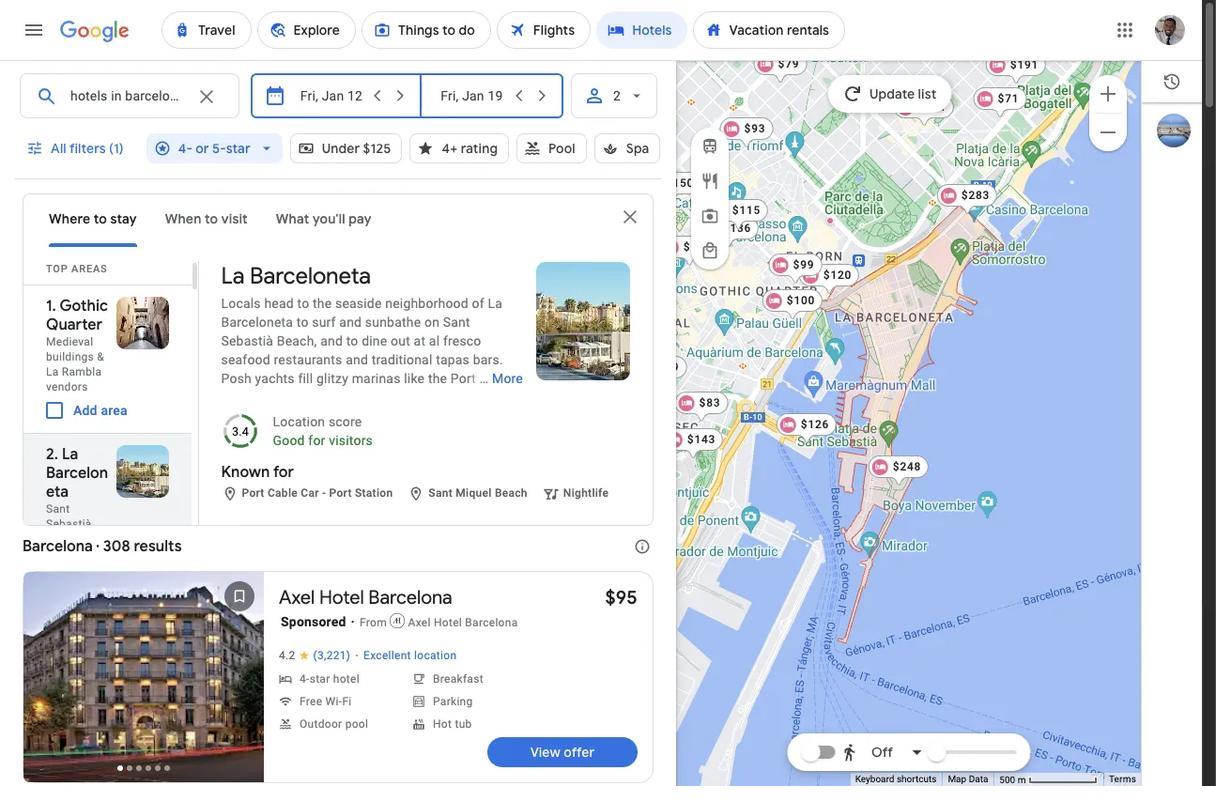 Task type: describe. For each thing, give the bounding box(es) containing it.
$120
[[824, 268, 853, 281]]

sant inside 2. la barcelon eta sant sebastià beach & seafood eateries
[[46, 503, 70, 516]]

back image
[[25, 659, 70, 704]]

palm-
[[282, 409, 316, 424]]

save axel hotel barcelona to collection image
[[217, 574, 262, 619]]

clear image
[[195, 86, 218, 108]]

$150 link
[[642, 172, 702, 203]]

la up locals
[[221, 262, 245, 290]]

next image
[[217, 659, 262, 704]]

bars.
[[473, 352, 504, 367]]

2
[[614, 88, 621, 103]]

to left stay
[[94, 211, 107, 227]]

excellent
[[364, 649, 411, 663]]

list
[[919, 86, 938, 102]]

la inside 2. la barcelon eta sant sebastià beach & seafood eateries
[[62, 445, 78, 464]]

…
[[480, 371, 489, 386]]

station
[[355, 487, 393, 500]]

when to visit
[[165, 211, 248, 227]]

olímpic
[[221, 390, 267, 405]]

$120 link
[[800, 264, 860, 296]]

$248 link
[[869, 455, 930, 487]]

learn more about these results image
[[620, 524, 665, 569]]

all
[[51, 140, 67, 157]]

photo 1 image
[[23, 572, 264, 783]]

star
[[226, 140, 251, 157]]

view offer link
[[488, 738, 638, 768]]

$136
[[723, 221, 752, 234]]

car inside locals head to the seaside neighborhood of la barceloneta to surf and sunbathe on sant sebastià beach, and to dine out at al fresco seafood restaurants and traditional tapas bars. posh yachts fill glitzy marinas like the port olímpic complex, which is connected to the beach by a long, palm-lined promenade. the port cable car offers panoramic city views on its way to montjuïc hill.
[[221, 428, 242, 443]]

3.4 out of 5 image
[[221, 412, 259, 450]]

$99
[[794, 258, 815, 271]]

what you'll pay
[[276, 211, 372, 227]]

$126 link
[[777, 413, 838, 445]]

recently viewed image
[[1163, 72, 1182, 91]]

the
[[423, 409, 446, 424]]

3.4
[[232, 424, 249, 438]]

4- or 5-star
[[178, 140, 251, 157]]

marinas
[[352, 371, 401, 386]]

lined
[[316, 409, 345, 424]]

quarter
[[46, 316, 103, 335]]

barcelona · 308
[[23, 538, 130, 556]]

$147 link
[[659, 235, 720, 267]]

location score good for visitors
[[273, 414, 373, 448]]

500 m
[[1000, 775, 1029, 785]]

sebastià inside locals head to the seaside neighborhood of la barceloneta to surf and sunbathe on sant sebastià beach, and to dine out at al fresco seafood restaurants and traditional tapas bars. posh yachts fill glitzy marinas like the port olímpic complex, which is connected to the beach by a long, palm-lined promenade. the port cable car offers panoramic city views on its way to montjuïc hill.
[[221, 334, 274, 349]]

Check-out text field
[[437, 74, 507, 117]]

la inside the 1. gothic quarter medieval buildings & la rambla vendors
[[46, 366, 59, 379]]

0 vertical spatial the
[[313, 296, 332, 311]]

2.
[[46, 445, 58, 464]]

photos list
[[23, 572, 264, 787]]

& inside the 1. gothic quarter medieval buildings & la rambla vendors
[[97, 351, 104, 364]]

by
[[221, 409, 235, 424]]

2 button
[[571, 73, 658, 118]]

$150
[[666, 176, 695, 189]]

excellent location link
[[364, 649, 457, 664]]

complex,
[[271, 390, 325, 405]]

known for
[[221, 463, 294, 482]]

Search for places, hotels and more text field
[[70, 74, 184, 117]]

fill
[[298, 371, 313, 386]]

barcelon
[[46, 464, 108, 483]]

0 vertical spatial beach
[[495, 487, 528, 500]]

connected
[[381, 390, 444, 405]]

area
[[101, 403, 127, 418]]

port cable car - port station
[[242, 487, 393, 500]]

more
[[492, 371, 523, 386]]

spa button
[[595, 126, 661, 171]]

gothic
[[60, 297, 108, 316]]

eta
[[46, 483, 69, 502]]

k+k hotel picasso el born image
[[827, 217, 835, 224]]

all filters (1)
[[51, 140, 124, 157]]

buildings
[[46, 351, 94, 364]]

5-
[[212, 140, 226, 157]]

head
[[264, 296, 294, 311]]

a
[[239, 409, 246, 424]]

where
[[49, 211, 90, 227]]

1 vertical spatial on
[[415, 428, 430, 443]]

off
[[872, 744, 894, 761]]

$283
[[962, 188, 991, 202]]

1 vertical spatial sant
[[429, 487, 453, 500]]

areas
[[71, 263, 108, 275]]

500 m button
[[995, 773, 1104, 787]]

2. la barcelon eta sant sebastià beach & seafood eateries
[[46, 445, 108, 576]]

terms link
[[1110, 774, 1137, 785]]

top areas
[[46, 263, 108, 275]]

port down 'known for'
[[242, 487, 265, 500]]

to left dine
[[346, 334, 359, 349]]

all filters (1) button
[[15, 126, 139, 171]]

$115 link
[[708, 199, 769, 231]]

$126
[[801, 418, 830, 431]]

1 horizontal spatial the
[[428, 371, 448, 386]]

port right -
[[329, 487, 352, 500]]

panoramic
[[285, 428, 349, 443]]

la barceloneta
[[221, 262, 371, 290]]

(1)
[[109, 140, 124, 157]]

keyboard shortcuts
[[856, 774, 937, 785]]

$83 link
[[675, 391, 729, 423]]

when
[[165, 211, 202, 227]]

0 vertical spatial on
[[425, 315, 440, 330]]

1 vertical spatial and
[[321, 334, 343, 349]]

beach,
[[277, 334, 317, 349]]

$125
[[363, 140, 391, 157]]

sant inside locals head to the seaside neighborhood of la barceloneta to surf and sunbathe on sant sebastià beach, and to dine out at al fresco seafood restaurants and traditional tapas bars. posh yachts fill glitzy marinas like the port olímpic complex, which is connected to the beach by a long, palm-lined promenade. the port cable car offers panoramic city views on its way to montjuïc hill.
[[443, 315, 471, 330]]

spa
[[627, 140, 650, 157]]

$101
[[919, 100, 948, 113]]

to up beach,
[[297, 315, 309, 330]]

beach inside 2. la barcelon eta sant sebastià beach & seafood eateries
[[46, 533, 79, 546]]

$95 link
[[606, 586, 638, 610]]

barcelona · 308 results
[[23, 538, 182, 556]]

city
[[352, 428, 374, 443]]

filters form
[[15, 60, 662, 190]]

$83
[[700, 396, 721, 409]]



Task type: vqa. For each thing, say whether or not it's contained in the screenshot.
Send corresponding to Send to phone
no



Task type: locate. For each thing, give the bounding box(es) containing it.
0 vertical spatial sebastià
[[221, 334, 274, 349]]

car
[[221, 428, 242, 443], [301, 487, 319, 500]]

la up vendors
[[46, 366, 59, 379]]

0 vertical spatial car
[[221, 428, 242, 443]]

stay
[[110, 211, 137, 227]]

-
[[322, 487, 326, 500]]

1 vertical spatial beach
[[46, 533, 79, 546]]

the
[[313, 296, 332, 311], [428, 371, 448, 386], [463, 390, 482, 405]]

add
[[73, 403, 97, 418]]

update list
[[871, 86, 938, 102]]

cable down 'known for'
[[268, 487, 298, 500]]

score
[[329, 414, 362, 429]]

visitors
[[329, 433, 373, 448]]

sebastià
[[221, 334, 274, 349], [46, 518, 92, 531]]

on up "al"
[[425, 315, 440, 330]]

0 vertical spatial for
[[309, 433, 326, 448]]

tab list
[[23, 195, 619, 247]]

surf
[[312, 315, 336, 330]]

0 vertical spatial barceloneta
[[250, 262, 371, 290]]

dine
[[362, 334, 388, 349]]

seaside
[[335, 296, 382, 311]]

the down …
[[463, 390, 482, 405]]

& up rambla
[[97, 351, 104, 364]]

on
[[425, 315, 440, 330], [415, 428, 430, 443]]

$101 link
[[894, 95, 955, 127]]

1 vertical spatial &
[[82, 533, 89, 546]]

map
[[949, 774, 967, 785]]

capri by fraser barcelona, $80 image
[[859, 30, 913, 62]]

update
[[871, 86, 916, 102]]

to left visit
[[205, 211, 218, 227]]

0 horizontal spatial for
[[273, 463, 294, 482]]

for inside location score good for visitors
[[309, 433, 326, 448]]

& inside 2. la barcelon eta sant sebastià beach & seafood eateries
[[82, 533, 89, 546]]

to down tapas
[[447, 390, 459, 405]]

0 vertical spatial seafood
[[221, 352, 271, 367]]

shortcuts
[[897, 774, 937, 785]]

terms
[[1110, 774, 1137, 785]]

beach up eateries
[[46, 533, 79, 546]]

and down seaside
[[340, 315, 362, 330]]

& up eateries
[[82, 533, 89, 546]]

beach right miquel
[[495, 487, 528, 500]]

seafood inside locals head to the seaside neighborhood of la barceloneta to surf and sunbathe on sant sebastià beach, and to dine out at al fresco seafood restaurants and traditional tapas bars. posh yachts fill glitzy marinas like the port olímpic complex, which is connected to the beach by a long, palm-lined promenade. the port cable car offers panoramic city views on its way to montjuïc hill.
[[221, 352, 271, 367]]

1 vertical spatial sebastià
[[46, 518, 92, 531]]

$69 link
[[634, 356, 687, 388]]

1 vertical spatial seafood
[[46, 548, 89, 561]]

view
[[531, 744, 561, 761]]

cable down beach
[[478, 409, 512, 424]]

0 horizontal spatial the
[[313, 296, 332, 311]]

la right 2.
[[62, 445, 78, 464]]

posh
[[221, 371, 252, 386]]

off button
[[838, 730, 930, 775]]

is
[[367, 390, 377, 405]]

2 horizontal spatial the
[[463, 390, 482, 405]]

barceloneta inside locals head to the seaside neighborhood of la barceloneta to surf and sunbathe on sant sebastià beach, and to dine out at al fresco seafood restaurants and traditional tapas bars. posh yachts fill glitzy marinas like the port olímpic complex, which is connected to the beach by a long, palm-lined promenade. the port cable car offers panoramic city views on its way to montjuïc hill.
[[221, 315, 293, 330]]

sant down eta
[[46, 503, 70, 516]]

add area
[[73, 403, 127, 418]]

0 vertical spatial cable
[[478, 409, 512, 424]]

visit
[[222, 211, 248, 227]]

location
[[273, 414, 325, 429]]

which
[[328, 390, 363, 405]]

barceloneta up 'head'
[[250, 262, 371, 290]]

known
[[221, 463, 270, 482]]

seafood inside 2. la barcelon eta sant sebastià beach & seafood eateries
[[46, 548, 89, 561]]

medieval
[[46, 335, 93, 349]]

2 vertical spatial the
[[463, 390, 482, 405]]

1 vertical spatial car
[[301, 487, 319, 500]]

m
[[1018, 775, 1027, 785]]

1 vertical spatial the
[[428, 371, 448, 386]]

sant up fresco on the top left
[[443, 315, 471, 330]]

for
[[309, 433, 326, 448], [273, 463, 294, 482]]

$99 link
[[769, 253, 823, 285]]

beach
[[485, 390, 522, 405]]

at
[[414, 334, 426, 349]]

keyboard
[[856, 774, 895, 785]]

0 horizontal spatial &
[[82, 533, 89, 546]]

la inside locals head to the seaside neighborhood of la barceloneta to surf and sunbathe on sant sebastià beach, and to dine out at al fresco seafood restaurants and traditional tapas bars. posh yachts fill glitzy marinas like the port olímpic complex, which is connected to the beach by a long, palm-lined promenade. the port cable car offers panoramic city views on its way to montjuïc hill.
[[488, 296, 503, 311]]

2 vertical spatial sant
[[46, 503, 70, 516]]

for down location on the bottom left of page
[[309, 433, 326, 448]]

data
[[969, 774, 989, 785]]

$248
[[893, 460, 922, 473]]

la right of
[[488, 296, 503, 311]]

map region
[[496, 0, 1217, 787]]

under
[[322, 140, 360, 157]]

1 horizontal spatial &
[[97, 351, 104, 364]]

$143 link
[[663, 428, 724, 460]]

$93
[[745, 122, 766, 135]]

way
[[451, 428, 475, 443]]

· excellent location
[[355, 648, 457, 663]]

1 vertical spatial for
[[273, 463, 294, 482]]

1 horizontal spatial for
[[309, 433, 326, 448]]

$147
[[684, 240, 713, 253]]

good
[[273, 433, 305, 448]]

and down dine
[[346, 352, 368, 367]]

close image
[[619, 206, 642, 228]]

zoom out map image
[[1098, 121, 1120, 143]]

0 vertical spatial &
[[97, 351, 104, 364]]

to right 'head'
[[297, 296, 310, 311]]

and down surf
[[321, 334, 343, 349]]

0 horizontal spatial cable
[[268, 487, 298, 500]]

location
[[414, 649, 457, 663]]

tapas
[[436, 352, 470, 367]]

sebastià up barcelona · 308
[[46, 518, 92, 531]]

mar apartments, barcelona image
[[1008, 96, 1016, 104]]

neighborhood
[[386, 296, 469, 311]]

recently viewed element
[[1143, 61, 1210, 102]]

barceloneta
[[250, 262, 371, 290], [221, 315, 293, 330]]

montjuïc
[[221, 446, 274, 461]]

to right 'way'
[[479, 428, 491, 443]]

$79
[[779, 57, 800, 70]]

1 horizontal spatial seafood
[[221, 352, 271, 367]]

… more
[[480, 371, 523, 386]]

port up 'way'
[[449, 409, 475, 424]]

0 horizontal spatial sebastià
[[46, 518, 92, 531]]

$191
[[1011, 58, 1040, 71]]

la
[[221, 262, 245, 290], [488, 296, 503, 311], [46, 366, 59, 379], [62, 445, 78, 464]]

the right like on the top left of the page
[[428, 371, 448, 386]]

port left …
[[451, 371, 477, 386]]

tab list containing where to stay
[[23, 195, 619, 247]]

hill.
[[277, 446, 299, 461]]

barceloneta down locals
[[221, 315, 293, 330]]

1 horizontal spatial cable
[[478, 409, 512, 424]]

eateries
[[46, 563, 88, 576]]

on left its
[[415, 428, 430, 443]]

car left -
[[301, 487, 319, 500]]

like
[[404, 371, 425, 386]]

1.
[[46, 297, 56, 316]]

1 vertical spatial barceloneta
[[221, 315, 293, 330]]

1 horizontal spatial car
[[301, 487, 319, 500]]

cable inside locals head to the seaside neighborhood of la barceloneta to surf and sunbathe on sant sebastià beach, and to dine out at al fresco seafood restaurants and traditional tapas bars. posh yachts fill glitzy marinas like the port olímpic complex, which is connected to the beach by a long, palm-lined promenade. the port cable car offers panoramic city views on its way to montjuïc hill.
[[478, 409, 512, 424]]

main menu image
[[23, 19, 45, 41]]

pool
[[549, 140, 576, 157]]

$191 link
[[987, 53, 1047, 85]]

zoom in map image
[[1098, 82, 1120, 105]]

4-
[[178, 140, 193, 157]]

offers
[[245, 428, 281, 443]]

of
[[472, 296, 485, 311]]

or
[[196, 140, 209, 157]]

for down the hill.
[[273, 463, 294, 482]]

2 vertical spatial and
[[346, 352, 368, 367]]

view offer
[[531, 744, 595, 761]]

sebastià inside 2. la barcelon eta sant sebastià beach & seafood eateries
[[46, 518, 92, 531]]

sebastià down locals
[[221, 334, 274, 349]]

under $125
[[322, 140, 391, 157]]

0 vertical spatial and
[[340, 315, 362, 330]]

$100 link
[[763, 289, 823, 321]]

1 horizontal spatial beach
[[495, 487, 528, 500]]

1 vertical spatial cable
[[268, 487, 298, 500]]

Check-in text field
[[298, 74, 365, 117]]

out
[[391, 334, 411, 349]]

sant left miquel
[[429, 487, 453, 500]]

0 horizontal spatial beach
[[46, 533, 79, 546]]

car down by
[[221, 428, 242, 443]]

$71
[[999, 92, 1020, 105]]

1 horizontal spatial sebastià
[[221, 334, 274, 349]]

0 horizontal spatial car
[[221, 428, 242, 443]]

0 vertical spatial sant
[[443, 315, 471, 330]]

seafood up eateries
[[46, 548, 89, 561]]

miquel
[[456, 487, 492, 500]]

seafood up posh at the left of the page
[[221, 352, 271, 367]]

500
[[1000, 775, 1016, 785]]

keyboard shortcuts button
[[856, 774, 937, 787]]

$143
[[688, 433, 716, 446]]

the up surf
[[313, 296, 332, 311]]

long,
[[249, 409, 278, 424]]

beach
[[495, 487, 528, 500], [46, 533, 79, 546]]

0 horizontal spatial seafood
[[46, 548, 89, 561]]

you'll
[[313, 211, 346, 227]]

4+ rating button
[[410, 126, 509, 171]]

4.2 out of 5 stars from 3,221 reviews image
[[279, 649, 351, 663]]



